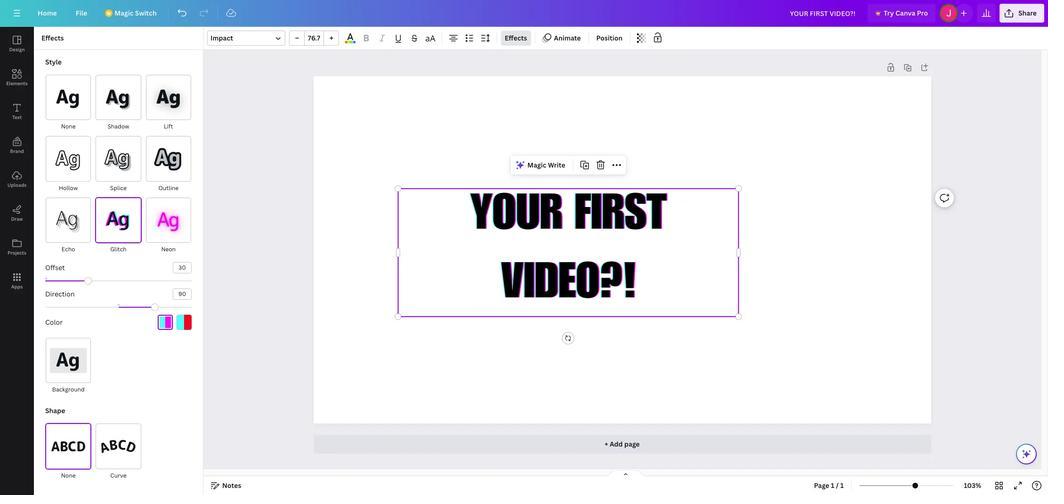 Task type: describe. For each thing, give the bounding box(es) containing it.
add
[[610, 440, 623, 449]]

try canva pro
[[884, 8, 928, 17]]

share
[[1018, 8, 1037, 17]]

glitch button
[[95, 197, 142, 255]]

brand
[[10, 148, 24, 154]]

1 effects from the left
[[41, 33, 64, 42]]

page 1 / 1
[[814, 481, 844, 490]]

file
[[76, 8, 87, 17]]

hollow button
[[45, 136, 91, 193]]

magic switch
[[115, 8, 157, 17]]

impact
[[210, 33, 233, 42]]

magic write
[[527, 160, 565, 169]]

side panel tab list
[[0, 27, 34, 298]]

impact button
[[207, 31, 285, 46]]

none button for style
[[45, 74, 91, 132]]

projects button
[[0, 230, 34, 264]]

style element
[[41, 57, 192, 395]]

color
[[45, 318, 63, 327]]

brand button
[[0, 129, 34, 162]]

effects button
[[501, 31, 531, 46]]

shape element
[[45, 407, 192, 481]]

echo
[[62, 245, 75, 253]]

direction
[[45, 290, 75, 299]]

background
[[52, 386, 85, 394]]

draw
[[11, 216, 23, 222]]

page
[[624, 440, 640, 449]]

outline button
[[145, 136, 192, 193]]

design
[[9, 46, 25, 53]]

style
[[45, 57, 62, 66]]

share button
[[1000, 4, 1044, 23]]

your
[[470, 193, 562, 243]]

Design title text field
[[782, 4, 864, 23]]

#00ffff, #ff0000 image
[[177, 315, 192, 330]]

magic write button
[[512, 158, 569, 173]]

hollow
[[59, 184, 78, 192]]

text
[[12, 114, 22, 121]]

pro
[[917, 8, 928, 17]]

background button
[[45, 338, 91, 395]]

file button
[[68, 4, 95, 23]]

magic switch button
[[98, 4, 164, 23]]

neon
[[161, 245, 176, 253]]

curve button
[[95, 423, 142, 481]]

offset
[[45, 263, 65, 272]]

#00ffff, #ff0000 image
[[177, 315, 192, 330]]

glitch
[[110, 245, 127, 253]]

your first video?!
[[470, 193, 666, 312]]

canva assistant image
[[1021, 449, 1032, 460]]

+ add page
[[605, 440, 640, 449]]



Task type: locate. For each thing, give the bounding box(es) containing it.
1 horizontal spatial 1
[[840, 481, 844, 490]]

1 vertical spatial magic
[[527, 160, 546, 169]]

shadow
[[108, 123, 129, 131]]

home
[[38, 8, 57, 17]]

position
[[596, 33, 623, 42]]

#00ffff, #ff00ff image
[[158, 315, 173, 330]]

animate
[[554, 33, 581, 42]]

2 none button from the top
[[45, 423, 91, 481]]

/
[[836, 481, 839, 490]]

magic inside main menu bar
[[115, 8, 133, 17]]

0 vertical spatial none
[[61, 123, 76, 131]]

2 effects from the left
[[505, 33, 527, 42]]

effects down main menu bar on the top
[[505, 33, 527, 42]]

0 horizontal spatial magic
[[115, 8, 133, 17]]

0 vertical spatial magic
[[115, 8, 133, 17]]

0 vertical spatial none button
[[45, 74, 91, 132]]

animate button
[[539, 31, 585, 46]]

elements button
[[0, 61, 34, 95]]

1 vertical spatial none button
[[45, 423, 91, 481]]

103%
[[964, 481, 981, 490]]

none inside 'style' element
[[61, 123, 76, 131]]

video?!
[[501, 262, 636, 312]]

Direction text field
[[173, 289, 191, 299]]

splice button
[[95, 136, 142, 193]]

1 horizontal spatial effects
[[505, 33, 527, 42]]

splice
[[110, 184, 127, 192]]

notes
[[222, 481, 241, 490]]

+ add page button
[[313, 435, 931, 454]]

1 1 from the left
[[831, 481, 834, 490]]

– – number field
[[307, 33, 321, 42]]

1 left "/"
[[831, 481, 834, 490]]

Offset text field
[[173, 263, 191, 273]]

echo button
[[45, 197, 91, 255]]

magic left 'write'
[[527, 160, 546, 169]]

uploads
[[7, 182, 26, 188]]

effects inside popup button
[[505, 33, 527, 42]]

apps
[[11, 283, 23, 290]]

none button
[[45, 74, 91, 132], [45, 423, 91, 481]]

1 none button from the top
[[45, 74, 91, 132]]

position button
[[593, 31, 626, 46]]

#00ffff, #ff00ff image
[[158, 315, 173, 330]]

1
[[831, 481, 834, 490], [840, 481, 844, 490]]

elements
[[6, 80, 28, 87]]

neon button
[[145, 197, 192, 255]]

page
[[814, 481, 829, 490]]

+
[[605, 440, 608, 449]]

1 none from the top
[[61, 123, 76, 131]]

0 horizontal spatial 1
[[831, 481, 834, 490]]

color range image
[[345, 41, 355, 43]]

canva
[[896, 8, 915, 17]]

none button inside shape element
[[45, 423, 91, 481]]

magic for magic switch
[[115, 8, 133, 17]]

projects
[[8, 250, 26, 256]]

none for shape
[[61, 472, 76, 480]]

notes button
[[207, 478, 245, 493]]

1 horizontal spatial magic
[[527, 160, 546, 169]]

none inside shape element
[[61, 472, 76, 480]]

outline
[[158, 184, 179, 192]]

lift button
[[145, 74, 192, 132]]

design button
[[0, 27, 34, 61]]

apps button
[[0, 264, 34, 298]]

first
[[574, 193, 666, 243]]

switch
[[135, 8, 157, 17]]

effects up style
[[41, 33, 64, 42]]

uploads button
[[0, 162, 34, 196]]

magic
[[115, 8, 133, 17], [527, 160, 546, 169]]

2 none from the top
[[61, 472, 76, 480]]

write
[[548, 160, 565, 169]]

magic left "switch"
[[115, 8, 133, 17]]

shadow button
[[95, 74, 142, 132]]

lift
[[164, 123, 173, 131]]

none button down style
[[45, 74, 91, 132]]

0 horizontal spatial effects
[[41, 33, 64, 42]]

main menu bar
[[0, 0, 1048, 27]]

1 vertical spatial none
[[61, 472, 76, 480]]

103% button
[[957, 478, 988, 493]]

draw button
[[0, 196, 34, 230]]

none button for shape
[[45, 423, 91, 481]]

try canva pro button
[[868, 4, 936, 23]]

1 right "/"
[[840, 481, 844, 490]]

text button
[[0, 95, 34, 129]]

try
[[884, 8, 894, 17]]

curve
[[110, 472, 127, 480]]

effects
[[41, 33, 64, 42], [505, 33, 527, 42]]

show pages image
[[603, 470, 648, 477]]

2 1 from the left
[[840, 481, 844, 490]]

shape
[[45, 407, 65, 415]]

none for style
[[61, 123, 76, 131]]

none button down shape
[[45, 423, 91, 481]]

group
[[289, 31, 339, 46]]

home link
[[30, 4, 64, 23]]

magic for magic write
[[527, 160, 546, 169]]

none
[[61, 123, 76, 131], [61, 472, 76, 480]]



Task type: vqa. For each thing, say whether or not it's contained in the screenshot.
'Zoom' button
no



